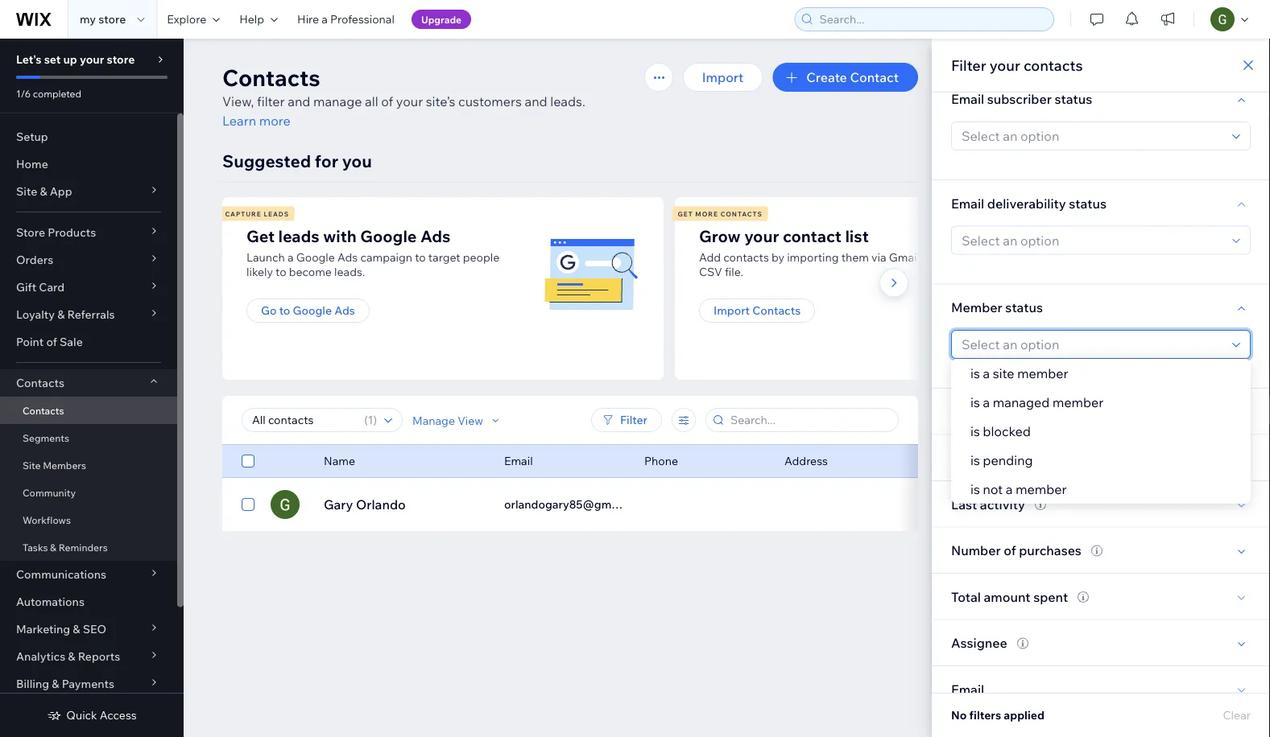Task type: vqa. For each thing, say whether or not it's contained in the screenshot.
left category image
no



Task type: locate. For each thing, give the bounding box(es) containing it.
learn more button
[[222, 111, 291, 130]]

leads. right customers
[[550, 93, 586, 110]]

of inside point of sale link
[[46, 335, 57, 349]]

setup link
[[0, 123, 177, 151]]

contacts inside the contacts view, filter and manage all of your site's customers and leads. learn more
[[222, 63, 320, 91]]

capture leads
[[225, 210, 289, 218]]

of right all at the left
[[381, 93, 393, 110]]

1 vertical spatial member
[[1053, 395, 1104, 411]]

select an option field for email deliverability status
[[957, 227, 1228, 254]]

filter up email subscriber status
[[951, 56, 987, 74]]

last
[[951, 496, 977, 513]]

a right or
[[936, 251, 942, 265]]

google down become
[[293, 304, 332, 318]]

home
[[16, 157, 48, 171]]

point of sale
[[16, 335, 83, 349]]

marketing & seo button
[[0, 616, 177, 644]]

file.
[[725, 265, 743, 279]]

& left 'app'
[[40, 184, 47, 199]]

to right 'go'
[[279, 304, 290, 318]]

contacts up filter
[[222, 63, 320, 91]]

a inside grow your contact list add contacts by importing them via gmail or a csv file.
[[936, 251, 942, 265]]

1 vertical spatial to
[[276, 265, 286, 279]]

0 vertical spatial ads
[[420, 226, 451, 246]]

of left sale
[[46, 335, 57, 349]]

select an option field down email subscriber status
[[957, 122, 1228, 150]]

2 select an option field from the top
[[957, 227, 1228, 254]]

your up by
[[744, 226, 779, 246]]

a down leads on the top of page
[[288, 251, 294, 265]]

ads down with
[[338, 251, 358, 265]]

store right my
[[98, 12, 126, 26]]

loyalty & referrals
[[16, 308, 115, 322]]

3 select an option field from the top
[[957, 331, 1228, 358]]

site down home
[[16, 184, 37, 199]]

contact up not
[[951, 450, 1000, 466]]

site
[[993, 366, 1015, 382]]

is for is a managed member
[[971, 395, 980, 411]]

& right tasks at the bottom left
[[50, 542, 56, 554]]

your inside the contacts view, filter and manage all of your site's customers and leads. learn more
[[396, 93, 423, 110]]

more
[[259, 113, 291, 129]]

5 is from the top
[[971, 482, 980, 498]]

your up subscriber
[[990, 56, 1021, 74]]

1
[[368, 413, 373, 427]]

launch
[[246, 251, 285, 265]]

import for import
[[702, 69, 744, 85]]

go to google ads button
[[246, 299, 370, 323]]

2 vertical spatial to
[[279, 304, 290, 318]]

0 vertical spatial import
[[702, 69, 744, 85]]

email subscriber status
[[951, 91, 1092, 107]]

tasks
[[23, 542, 48, 554]]

import
[[702, 69, 744, 85], [714, 304, 750, 318]]

point of sale link
[[0, 329, 177, 356]]

1 horizontal spatial filter
[[951, 56, 987, 74]]

1 vertical spatial store
[[107, 52, 135, 66]]

2 is from the top
[[971, 395, 980, 411]]

2 vertical spatial ads
[[334, 304, 355, 318]]

0 vertical spatial select an option field
[[957, 122, 1228, 150]]

referrals
[[67, 308, 115, 322]]

or
[[922, 251, 933, 265]]

ads down the get leads with google ads launch a google ads campaign to target people likely to become leads.
[[334, 304, 355, 318]]

0 horizontal spatial contacts
[[724, 251, 769, 265]]

capture
[[225, 210, 261, 218]]

1 horizontal spatial and
[[525, 93, 547, 110]]

member down created
[[1016, 482, 1067, 498]]

get
[[678, 210, 693, 218]]

of right number
[[1004, 543, 1016, 559]]

3 is from the top
[[971, 424, 980, 440]]

1 vertical spatial contacts
[[724, 251, 769, 265]]

is left 'pending'
[[971, 453, 980, 469]]

status right subscriber
[[1055, 91, 1092, 107]]

select an option field down email deliverability status
[[957, 227, 1228, 254]]

is down segment
[[971, 424, 980, 440]]

1 vertical spatial site
[[23, 460, 41, 472]]

1 vertical spatial status
[[1069, 195, 1107, 211]]

0 vertical spatial filter
[[951, 56, 987, 74]]

billing & payments
[[16, 677, 114, 692]]

manage view
[[412, 413, 483, 428]]

is left "site"
[[971, 366, 980, 382]]

0 vertical spatial status
[[1055, 91, 1092, 107]]

is for is not a member
[[971, 482, 980, 498]]

& left reports
[[68, 650, 75, 664]]

import inside 'list'
[[714, 304, 750, 318]]

with
[[323, 226, 357, 246]]

of for number of purchases
[[1004, 543, 1016, 559]]

2 horizontal spatial of
[[1004, 543, 1016, 559]]

filter for filter your contacts
[[951, 56, 987, 74]]

to left target
[[415, 251, 426, 265]]

1 horizontal spatial of
[[381, 93, 393, 110]]

analytics & reports button
[[0, 644, 177, 671]]

reminders
[[59, 542, 108, 554]]

&
[[40, 184, 47, 199], [57, 308, 65, 322], [50, 542, 56, 554], [73, 623, 80, 637], [68, 650, 75, 664], [52, 677, 59, 692]]

None checkbox
[[242, 495, 255, 515]]

0 vertical spatial member
[[1017, 366, 1069, 382]]

point
[[16, 335, 44, 349]]

of inside the contacts view, filter and manage all of your site's customers and leads. learn more
[[381, 93, 393, 110]]

is pending
[[971, 453, 1033, 469]]

contacts inside import contacts button
[[753, 304, 801, 318]]

store down 'my store'
[[107, 52, 135, 66]]

member for is a site member
[[1017, 366, 1069, 382]]

contacts up segments
[[23, 405, 64, 417]]

products
[[48, 226, 96, 240]]

a left "site"
[[983, 366, 990, 382]]

0 horizontal spatial contact
[[850, 69, 899, 85]]

your inside sidebar element
[[80, 52, 104, 66]]

csv
[[699, 265, 722, 279]]

2 vertical spatial status
[[1006, 299, 1043, 316]]

4 is from the top
[[971, 453, 980, 469]]

member
[[951, 299, 1003, 316]]

site down segments
[[23, 460, 41, 472]]

email
[[951, 91, 985, 107], [951, 195, 985, 211], [504, 454, 533, 468], [951, 682, 985, 698]]

site for site members
[[23, 460, 41, 472]]

leads. down with
[[334, 265, 365, 279]]

email deliverability status
[[951, 195, 1107, 211]]

select an option field up is a site member
[[957, 331, 1228, 358]]

leads. inside the get leads with google ads launch a google ads campaign to target people likely to become leads.
[[334, 265, 365, 279]]

status for email deliverability status
[[1069, 195, 1107, 211]]

& for loyalty
[[57, 308, 65, 322]]

list box
[[951, 359, 1251, 504]]

learn
[[222, 113, 256, 129]]

view,
[[222, 93, 254, 110]]

applied
[[1004, 709, 1045, 723]]

community
[[23, 487, 76, 499]]

campaign
[[360, 251, 412, 265]]

contacts up email subscriber status
[[1024, 56, 1083, 74]]

member right managed
[[1053, 395, 1104, 411]]

& for site
[[40, 184, 47, 199]]

member up is a managed member
[[1017, 366, 1069, 382]]

contact right create
[[850, 69, 899, 85]]

1 vertical spatial import
[[714, 304, 750, 318]]

you
[[342, 150, 372, 172]]

get
[[246, 226, 275, 246]]

orders
[[16, 253, 53, 267]]

ads up target
[[420, 226, 451, 246]]

1 vertical spatial select an option field
[[957, 227, 1228, 254]]

setup
[[16, 130, 48, 144]]

& left the "seo"
[[73, 623, 80, 637]]

2 vertical spatial google
[[293, 304, 332, 318]]

contacts down by
[[753, 304, 801, 318]]

quick access
[[66, 709, 137, 723]]

email left subscriber
[[951, 91, 985, 107]]

2 vertical spatial member
[[1016, 482, 1067, 498]]

site members
[[23, 460, 86, 472]]

segments link
[[0, 425, 177, 452]]

2 vertical spatial of
[[1004, 543, 1016, 559]]

1/6 completed
[[16, 87, 81, 99]]

app
[[50, 184, 72, 199]]

1 is from the top
[[971, 366, 980, 382]]

2 vertical spatial select an option field
[[957, 331, 1228, 358]]

contacts down point of sale
[[16, 376, 64, 390]]

is up is blocked
[[971, 395, 980, 411]]

is blocked
[[971, 424, 1031, 440]]

1 horizontal spatial leads.
[[550, 93, 586, 110]]

to inside button
[[279, 304, 290, 318]]

quick
[[66, 709, 97, 723]]

0 vertical spatial of
[[381, 93, 393, 110]]

Search... field
[[815, 8, 1049, 31], [726, 409, 893, 432]]

email left deliverability
[[951, 195, 985, 211]]

leads
[[278, 226, 320, 246]]

people
[[463, 251, 500, 265]]

1 horizontal spatial contacts
[[1024, 56, 1083, 74]]

0 vertical spatial contact
[[850, 69, 899, 85]]

None checkbox
[[242, 452, 255, 471]]

status right deliverability
[[1069, 195, 1107, 211]]

1 vertical spatial filter
[[620, 413, 648, 427]]

is left not
[[971, 482, 980, 498]]

via
[[872, 251, 887, 265]]

get leads with google ads launch a google ads campaign to target people likely to become leads.
[[246, 226, 500, 279]]

orders button
[[0, 246, 177, 274]]

1 vertical spatial leads.
[[334, 265, 365, 279]]

0 vertical spatial store
[[98, 12, 126, 26]]

list
[[220, 197, 1123, 380]]

filter up phone
[[620, 413, 648, 427]]

filter
[[951, 56, 987, 74], [620, 413, 648, 427]]

all
[[365, 93, 378, 110]]

a
[[322, 12, 328, 26], [288, 251, 294, 265], [936, 251, 942, 265], [983, 366, 990, 382], [983, 395, 990, 411], [1006, 482, 1013, 498]]

0 horizontal spatial of
[[46, 335, 57, 349]]

status right member at top
[[1006, 299, 1043, 316]]

number
[[951, 543, 1001, 559]]

status
[[1055, 91, 1092, 107], [1069, 195, 1107, 211], [1006, 299, 1043, 316]]

contacts inside contacts popup button
[[16, 376, 64, 390]]

communications
[[16, 568, 106, 582]]

0 vertical spatial contacts
[[1024, 56, 1083, 74]]

leads.
[[550, 93, 586, 110], [334, 265, 365, 279]]

to
[[415, 251, 426, 265], [276, 265, 286, 279], [279, 304, 290, 318]]

site & app button
[[0, 178, 177, 205]]

gmail
[[889, 251, 920, 265]]

total amount spent
[[951, 589, 1068, 605]]

google up become
[[296, 251, 335, 265]]

contacts
[[222, 63, 320, 91], [753, 304, 801, 318], [16, 376, 64, 390], [23, 405, 64, 417]]

site inside 'popup button'
[[16, 184, 37, 199]]

by
[[772, 251, 785, 265]]

home link
[[0, 151, 177, 178]]

0 vertical spatial search... field
[[815, 8, 1049, 31]]

1 select an option field from the top
[[957, 122, 1228, 150]]

a inside the get leads with google ads launch a google ads campaign to target people likely to become leads.
[[288, 251, 294, 265]]

your left site's on the left of page
[[396, 93, 423, 110]]

0 vertical spatial site
[[16, 184, 37, 199]]

0 horizontal spatial leads.
[[334, 265, 365, 279]]

set
[[44, 52, 61, 66]]

google up campaign
[[360, 226, 417, 246]]

1 vertical spatial of
[[46, 335, 57, 349]]

1 vertical spatial contact
[[951, 450, 1000, 466]]

your inside grow your contact list add contacts by importing them via gmail or a csv file.
[[744, 226, 779, 246]]

member for is not a member
[[1016, 482, 1067, 498]]

0 horizontal spatial filter
[[620, 413, 648, 427]]

sidebar element
[[0, 39, 184, 738]]

0 vertical spatial leads.
[[550, 93, 586, 110]]

& inside 'popup button'
[[40, 184, 47, 199]]

your right up
[[80, 52, 104, 66]]

no filters applied
[[951, 709, 1045, 723]]

to down launch
[[276, 265, 286, 279]]

contacts up file.
[[724, 251, 769, 265]]

contacts
[[721, 210, 763, 218]]

Select an option field
[[957, 122, 1228, 150], [957, 227, 1228, 254], [957, 331, 1228, 358]]

& right 'loyalty'
[[57, 308, 65, 322]]

email up the orlandogary85@gmail.com
[[504, 454, 533, 468]]

and right filter
[[288, 93, 310, 110]]

and right customers
[[525, 93, 547, 110]]

0 horizontal spatial and
[[288, 93, 310, 110]]

google inside button
[[293, 304, 332, 318]]

filter inside "button"
[[620, 413, 648, 427]]

your
[[80, 52, 104, 66], [990, 56, 1021, 74], [396, 93, 423, 110], [744, 226, 779, 246]]

& right billing
[[52, 677, 59, 692]]



Task type: describe. For each thing, give the bounding box(es) containing it.
create contact
[[807, 69, 899, 85]]

import button
[[683, 63, 763, 92]]

not
[[983, 482, 1003, 498]]

sale
[[60, 335, 83, 349]]

is a site member
[[971, 366, 1069, 382]]

upgrade button
[[412, 10, 471, 29]]

target
[[428, 251, 460, 265]]

filters
[[970, 709, 1001, 723]]

contacts inside grow your contact list add contacts by importing them via gmail or a csv file.
[[724, 251, 769, 265]]

orlando
[[356, 497, 406, 513]]

access
[[100, 709, 137, 723]]

manage
[[412, 413, 455, 428]]

created
[[1003, 450, 1050, 466]]

member for is a managed member
[[1053, 395, 1104, 411]]

gary
[[324, 497, 353, 513]]

analytics & reports
[[16, 650, 120, 664]]

address
[[785, 454, 828, 468]]

filter your contacts
[[951, 56, 1083, 74]]

loyalty & referrals button
[[0, 301, 177, 329]]

of for point of sale
[[46, 335, 57, 349]]

site for site & app
[[16, 184, 37, 199]]

is a managed member
[[971, 395, 1104, 411]]

segment
[[951, 404, 1007, 420]]

1 horizontal spatial contact
[[951, 450, 1000, 466]]

ads inside button
[[334, 304, 355, 318]]

gift card
[[16, 280, 65, 294]]

1 vertical spatial ads
[[338, 251, 358, 265]]

community link
[[0, 479, 177, 507]]

select an option field for member status
[[957, 331, 1228, 358]]

spent
[[1034, 589, 1068, 605]]

is not a member
[[971, 482, 1067, 498]]

1/6
[[16, 87, 31, 99]]

0 vertical spatial to
[[415, 251, 426, 265]]

list box containing is a site member
[[951, 359, 1251, 504]]

filter button
[[591, 408, 662, 433]]

more
[[695, 210, 718, 218]]

card
[[39, 280, 65, 294]]

add
[[699, 251, 721, 265]]

automations link
[[0, 589, 177, 616]]

communications button
[[0, 561, 177, 589]]

list containing get leads with google ads
[[220, 197, 1123, 380]]

manage view button
[[412, 413, 503, 428]]

a right not
[[1006, 482, 1013, 498]]

activity
[[980, 496, 1025, 513]]

let's
[[16, 52, 42, 66]]

leads. inside the contacts view, filter and manage all of your site's customers and leads. learn more
[[550, 93, 586, 110]]

analytics
[[16, 650, 65, 664]]

a up is blocked
[[983, 395, 990, 411]]

is for is pending
[[971, 453, 980, 469]]

automations
[[16, 595, 85, 609]]

contact inside button
[[850, 69, 899, 85]]

grow
[[699, 226, 741, 246]]

filter for filter
[[620, 413, 648, 427]]

view
[[458, 413, 483, 428]]

members
[[43, 460, 86, 472]]

likely
[[246, 265, 273, 279]]

contacts inside "contacts" link
[[23, 405, 64, 417]]

import for import contacts
[[714, 304, 750, 318]]

import contacts
[[714, 304, 801, 318]]

Unsaved view field
[[247, 409, 359, 432]]

my store
[[80, 12, 126, 26]]

get more contacts
[[678, 210, 763, 218]]

& for billing
[[52, 677, 59, 692]]

explore
[[167, 12, 206, 26]]

marketing
[[16, 623, 70, 637]]

email up no
[[951, 682, 985, 698]]

site & app
[[16, 184, 72, 199]]

gift
[[16, 280, 36, 294]]

help
[[239, 12, 264, 26]]

(
[[364, 413, 368, 427]]

gary orlando image
[[271, 491, 300, 520]]

gary orlando
[[324, 497, 406, 513]]

billing
[[16, 677, 49, 692]]

2 and from the left
[[525, 93, 547, 110]]

store products button
[[0, 219, 177, 246]]

workflows
[[23, 514, 71, 526]]

& for marketing
[[73, 623, 80, 637]]

them
[[842, 251, 869, 265]]

help button
[[230, 0, 288, 39]]

store inside sidebar element
[[107, 52, 135, 66]]

site members link
[[0, 452, 177, 479]]

orlandogary85@gmail.com
[[504, 498, 649, 512]]

amount
[[984, 589, 1031, 605]]

1 and from the left
[[288, 93, 310, 110]]

select an option field for email subscriber status
[[957, 122, 1228, 150]]

phone
[[644, 454, 678, 468]]

let's set up your store
[[16, 52, 135, 66]]

filter
[[257, 93, 285, 110]]

is for is blocked
[[971, 424, 980, 440]]

create contact button
[[773, 63, 918, 92]]

1 vertical spatial google
[[296, 251, 335, 265]]

1 vertical spatial search... field
[[726, 409, 893, 432]]

is for is a site member
[[971, 366, 980, 382]]

status for email subscriber status
[[1055, 91, 1092, 107]]

total
[[951, 589, 981, 605]]

up
[[63, 52, 77, 66]]

site's
[[426, 93, 456, 110]]

purchases
[[1019, 543, 1082, 559]]

tasks & reminders link
[[0, 534, 177, 561]]

workflows link
[[0, 507, 177, 534]]

suggested for you
[[222, 150, 372, 172]]

last activity
[[951, 496, 1025, 513]]

hire a professional
[[297, 12, 395, 26]]

seo
[[83, 623, 106, 637]]

hire a professional link
[[288, 0, 404, 39]]

& for tasks
[[50, 542, 56, 554]]

a right hire
[[322, 12, 328, 26]]

leads
[[264, 210, 289, 218]]

)
[[373, 413, 377, 427]]

suggested
[[222, 150, 311, 172]]

deliverability
[[987, 195, 1066, 211]]

name
[[324, 454, 355, 468]]

assignee
[[951, 635, 1008, 651]]

0 vertical spatial google
[[360, 226, 417, 246]]

& for analytics
[[68, 650, 75, 664]]



